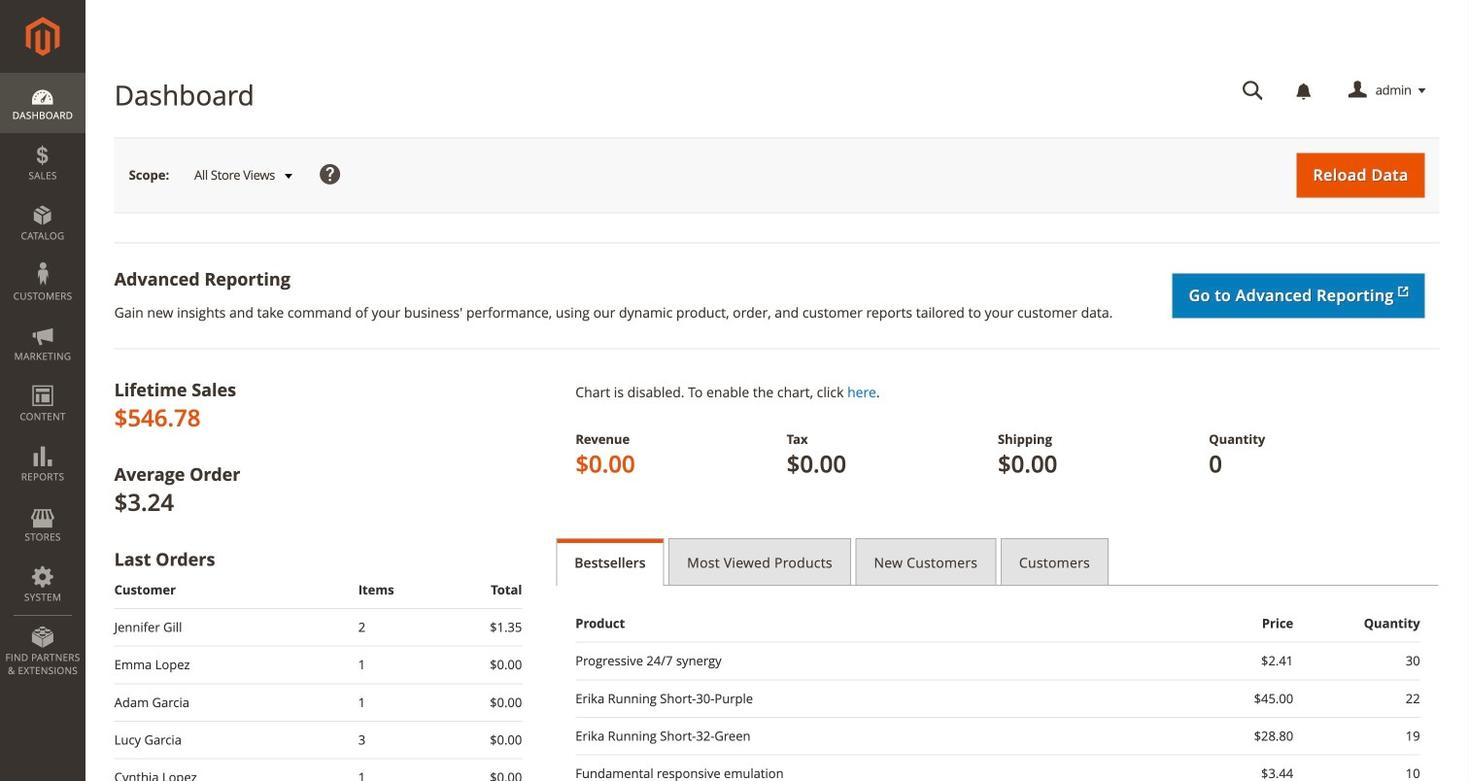 Task type: locate. For each thing, give the bounding box(es) containing it.
magento admin panel image
[[26, 17, 60, 56]]

tab list
[[556, 538, 1440, 586]]

None text field
[[1229, 74, 1277, 108]]

menu bar
[[0, 73, 86, 687]]



